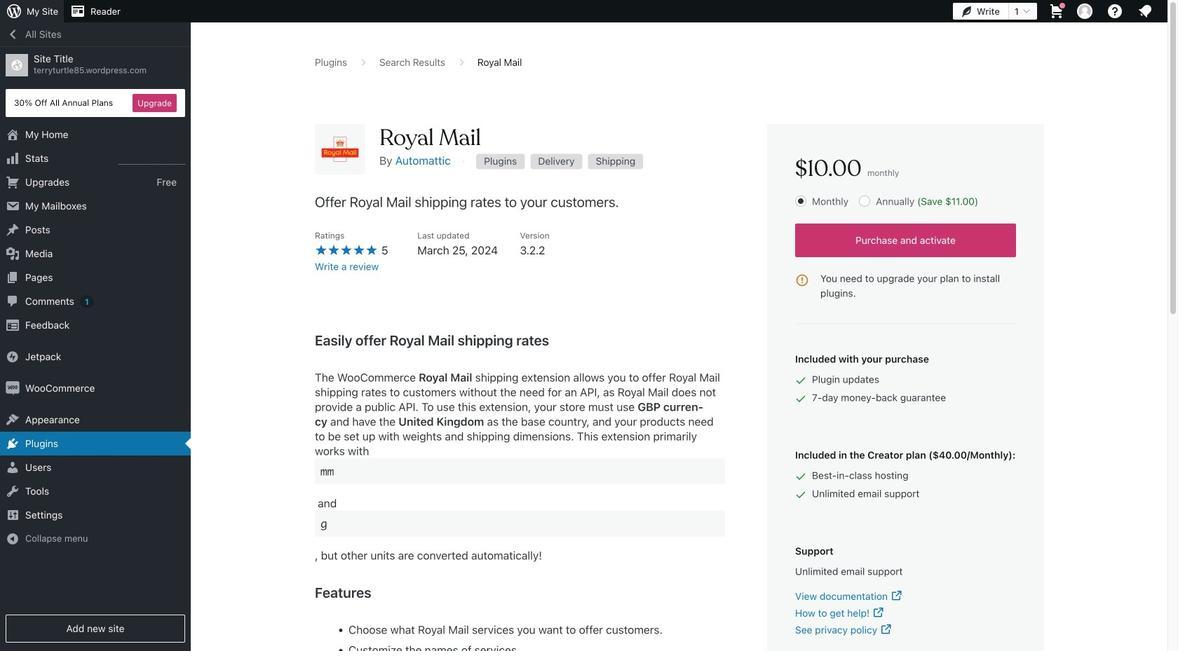 Task type: locate. For each thing, give the bounding box(es) containing it.
my shopping cart image
[[1049, 3, 1066, 20]]

img image
[[6, 350, 20, 364], [6, 382, 20, 396]]

None radio
[[796, 196, 807, 207], [860, 196, 871, 207], [796, 196, 807, 207], [860, 196, 871, 207]]

help image
[[1107, 3, 1124, 20]]

main content
[[315, 55, 1045, 652]]

0 vertical spatial img image
[[6, 350, 20, 364]]

1 vertical spatial img image
[[6, 382, 20, 396]]

1 img image from the top
[[6, 350, 20, 364]]



Task type: describe. For each thing, give the bounding box(es) containing it.
plugin icon image
[[315, 124, 366, 175]]

manage your notifications image
[[1137, 3, 1154, 20]]

2 img image from the top
[[6, 382, 20, 396]]

my profile image
[[1078, 4, 1093, 19]]

highest hourly views 0 image
[[119, 156, 185, 165]]



Task type: vqa. For each thing, say whether or not it's contained in the screenshot.
bottom img
yes



